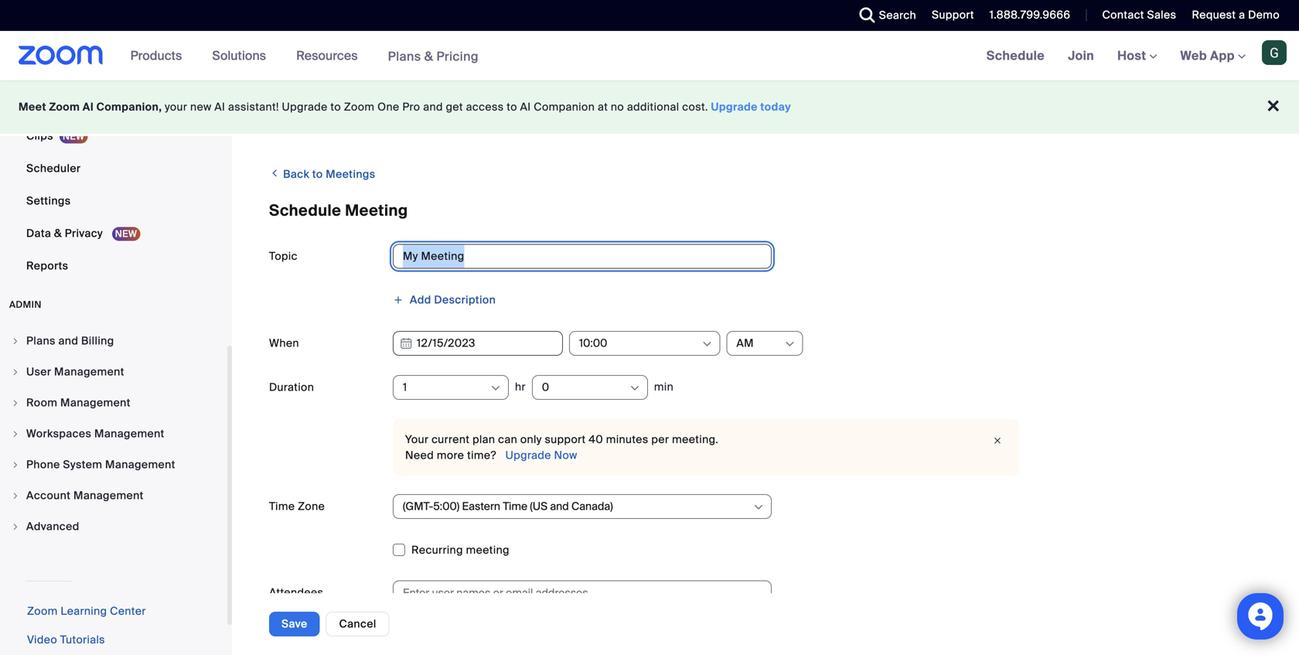 Task type: locate. For each thing, give the bounding box(es) containing it.
request a demo
[[1192, 8, 1280, 22]]

time?
[[467, 448, 496, 462]]

& inside product information navigation
[[424, 48, 433, 64]]

to
[[331, 100, 341, 114], [507, 100, 517, 114], [312, 167, 323, 181]]

management down room management menu item at the bottom left
[[94, 427, 165, 441]]

0 button
[[542, 376, 628, 399]]

access
[[466, 100, 504, 114]]

1 ai from the left
[[83, 100, 94, 114]]

reports
[[26, 259, 68, 273]]

1 right image from the top
[[11, 336, 20, 346]]

description
[[434, 293, 496, 307]]

cancel button
[[326, 612, 390, 637]]

1 horizontal spatial plans
[[388, 48, 421, 64]]

clips link
[[0, 121, 227, 152]]

1.888.799.9666 button up join
[[978, 0, 1075, 31]]

recurring
[[411, 543, 463, 557]]

2 horizontal spatial ai
[[520, 100, 531, 114]]

0 vertical spatial schedule
[[987, 48, 1045, 64]]

upgrade
[[282, 100, 328, 114], [711, 100, 758, 114], [505, 448, 551, 462]]

2 horizontal spatial to
[[507, 100, 517, 114]]

& left pricing
[[424, 48, 433, 64]]

settings
[[26, 194, 71, 208]]

and inside menu item
[[58, 334, 78, 348]]

1 vertical spatial schedule
[[269, 201, 341, 220]]

plans inside product information navigation
[[388, 48, 421, 64]]

pro
[[402, 100, 420, 114]]

management up workspaces management
[[60, 396, 131, 410]]

upgrade today link
[[711, 100, 791, 114]]

1 vertical spatial plans
[[26, 334, 56, 348]]

management down phone system management menu item
[[73, 488, 144, 503]]

When text field
[[393, 331, 563, 356]]

right image left user at the left
[[11, 367, 20, 377]]

right image left room
[[11, 398, 20, 408]]

add description button
[[393, 288, 496, 312]]

1 right image from the top
[[11, 398, 20, 408]]

0 horizontal spatial ai
[[83, 100, 94, 114]]

contact sales link
[[1091, 0, 1180, 31], [1102, 8, 1177, 22]]

1
[[403, 380, 407, 394]]

schedule
[[987, 48, 1045, 64], [269, 201, 341, 220]]

upgrade down product information navigation
[[282, 100, 328, 114]]

show options image for am
[[784, 338, 796, 350]]

schedule link
[[975, 31, 1057, 80]]

right image inside phone system management menu item
[[11, 460, 20, 469]]

ai
[[83, 100, 94, 114], [214, 100, 225, 114], [520, 100, 531, 114]]

0 horizontal spatial &
[[54, 226, 62, 241]]

upgrade down only
[[505, 448, 551, 462]]

scheduler
[[26, 161, 81, 176]]

advanced menu item
[[0, 512, 227, 541]]

0 vertical spatial and
[[423, 100, 443, 114]]

meeting.
[[672, 432, 719, 447]]

user
[[26, 365, 51, 379]]

meetings navigation
[[975, 31, 1299, 82]]

zoom
[[49, 100, 80, 114], [344, 100, 375, 114], [27, 604, 58, 618]]

privacy
[[65, 226, 103, 241]]

2 right image from the top
[[11, 460, 20, 469]]

support link
[[920, 0, 978, 31], [932, 8, 974, 22]]

0 vertical spatial &
[[424, 48, 433, 64]]

demo
[[1248, 8, 1280, 22]]

management inside workspaces management menu item
[[94, 427, 165, 441]]

your current plan can only support 40 minutes per meeting. need more time? upgrade now
[[405, 432, 719, 462]]

right image inside room management menu item
[[11, 398, 20, 408]]

plans
[[388, 48, 421, 64], [26, 334, 56, 348]]

management inside account management menu item
[[73, 488, 144, 503]]

web app button
[[1181, 48, 1246, 64]]

zoom learning center link
[[27, 604, 146, 618]]

and
[[423, 100, 443, 114], [58, 334, 78, 348]]

right image inside account management menu item
[[11, 491, 20, 500]]

0 vertical spatial plans
[[388, 48, 421, 64]]

Persistent Chat, enter email address,Enter user names or email addresses text field
[[403, 581, 748, 604]]

zoom up video
[[27, 604, 58, 618]]

and left billing
[[58, 334, 78, 348]]

5 right image from the top
[[11, 522, 20, 531]]

2 horizontal spatial upgrade
[[711, 100, 758, 114]]

1 horizontal spatial ai
[[214, 100, 225, 114]]

add image
[[393, 294, 404, 305]]

management
[[54, 365, 124, 379], [60, 396, 131, 410], [94, 427, 165, 441], [105, 457, 175, 472], [73, 488, 144, 503]]

close image
[[988, 433, 1007, 449]]

am button
[[737, 332, 783, 355]]

to right "back"
[[312, 167, 323, 181]]

0 horizontal spatial plans
[[26, 334, 56, 348]]

0 horizontal spatial upgrade
[[282, 100, 328, 114]]

plans & pricing link
[[388, 48, 479, 64], [388, 48, 479, 64]]

management down billing
[[54, 365, 124, 379]]

4 right image from the top
[[11, 491, 20, 500]]

to down the 'resources' dropdown button
[[331, 100, 341, 114]]

plans up meet zoom ai companion, your new ai assistant! upgrade to zoom one pro and get access to ai companion at no additional cost. upgrade today
[[388, 48, 421, 64]]

only
[[520, 432, 542, 447]]

scheduler link
[[0, 153, 227, 184]]

ai right new on the top of the page
[[214, 100, 225, 114]]

banner
[[0, 31, 1299, 82]]

0 horizontal spatial schedule
[[269, 201, 341, 220]]

system
[[63, 457, 102, 472]]

account
[[26, 488, 71, 503]]

plans up user at the left
[[26, 334, 56, 348]]

current
[[432, 432, 470, 447]]

upgrade now link
[[503, 448, 577, 462]]

plans and billing
[[26, 334, 114, 348]]

right image down admin
[[11, 336, 20, 346]]

settings link
[[0, 186, 227, 217]]

show options image
[[701, 338, 713, 350], [784, 338, 796, 350], [490, 382, 502, 394], [629, 382, 641, 394], [753, 501, 765, 514]]

additional
[[627, 100, 679, 114]]

management inside user management menu item
[[54, 365, 124, 379]]

management inside room management menu item
[[60, 396, 131, 410]]

no
[[611, 100, 624, 114]]

products
[[130, 48, 182, 64]]

meet zoom ai companion, your new ai assistant! upgrade to zoom one pro and get access to ai companion at no additional cost. upgrade today
[[19, 100, 791, 114]]

and inside meet zoom ai companion, footer
[[423, 100, 443, 114]]

left image
[[269, 166, 280, 181]]

1 horizontal spatial upgrade
[[505, 448, 551, 462]]

to right 'access' at the top left of page
[[507, 100, 517, 114]]

3 right image from the top
[[11, 429, 20, 439]]

0
[[542, 380, 550, 394]]

right image
[[11, 336, 20, 346], [11, 367, 20, 377], [11, 429, 20, 439], [11, 491, 20, 500], [11, 522, 20, 531]]

upgrade right cost.
[[711, 100, 758, 114]]

phone system management
[[26, 457, 175, 472]]

management inside phone system management menu item
[[105, 457, 175, 472]]

1 horizontal spatial schedule
[[987, 48, 1045, 64]]

1 vertical spatial &
[[54, 226, 62, 241]]

plans & pricing
[[388, 48, 479, 64]]

right image left advanced
[[11, 522, 20, 531]]

profile picture image
[[1262, 40, 1287, 65]]

user management menu item
[[0, 357, 227, 387]]

1 horizontal spatial to
[[331, 100, 341, 114]]

and left get
[[423, 100, 443, 114]]

right image
[[11, 398, 20, 408], [11, 460, 20, 469]]

account management
[[26, 488, 144, 503]]

1.888.799.9666 button up the schedule link
[[990, 8, 1071, 22]]

plans and billing menu item
[[0, 326, 227, 356]]

1 horizontal spatial and
[[423, 100, 443, 114]]

right image inside user management menu item
[[11, 367, 20, 377]]

right image for phone
[[11, 460, 20, 469]]

your
[[165, 100, 187, 114]]

show options image for 1
[[490, 382, 502, 394]]

data
[[26, 226, 51, 241]]

time zone
[[269, 499, 325, 514]]

cost.
[[682, 100, 708, 114]]

today
[[761, 100, 791, 114]]

resources
[[296, 48, 358, 64]]

banner containing products
[[0, 31, 1299, 82]]

schedule meeting
[[269, 201, 408, 220]]

tutorials
[[60, 633, 105, 647]]

schedule inside meetings navigation
[[987, 48, 1045, 64]]

ai left companion on the left
[[520, 100, 531, 114]]

1 vertical spatial and
[[58, 334, 78, 348]]

ai up clips link at top
[[83, 100, 94, 114]]

1 vertical spatial right image
[[11, 460, 20, 469]]

management for workspaces management
[[94, 427, 165, 441]]

0 vertical spatial right image
[[11, 398, 20, 408]]

1 horizontal spatial &
[[424, 48, 433, 64]]

duration
[[269, 380, 314, 394]]

2 right image from the top
[[11, 367, 20, 377]]

plans inside menu item
[[26, 334, 56, 348]]

companion,
[[96, 100, 162, 114]]

product information navigation
[[119, 31, 490, 82]]

& right 'data'
[[54, 226, 62, 241]]

schedule down "back"
[[269, 201, 341, 220]]

upgrade inside your current plan can only support 40 minutes per meeting. need more time? upgrade now
[[505, 448, 551, 462]]

data & privacy
[[26, 226, 106, 241]]

right image left phone
[[11, 460, 20, 469]]

management down workspaces management menu item
[[105, 457, 175, 472]]

right image left account
[[11, 491, 20, 500]]

join link
[[1057, 31, 1106, 80]]

add
[[410, 293, 431, 307]]

& inside the personal menu menu
[[54, 226, 62, 241]]

right image left workspaces
[[11, 429, 20, 439]]

user management
[[26, 365, 124, 379]]

schedule down 1.888.799.9666
[[987, 48, 1045, 64]]

management for user management
[[54, 365, 124, 379]]

right image inside workspaces management menu item
[[11, 429, 20, 439]]

0 horizontal spatial and
[[58, 334, 78, 348]]

get
[[446, 100, 463, 114]]

app
[[1210, 48, 1235, 64]]

right image inside plans and billing menu item
[[11, 336, 20, 346]]



Task type: describe. For each thing, give the bounding box(es) containing it.
right image for room
[[11, 398, 20, 408]]

attendees
[[269, 585, 324, 600]]

zoom logo image
[[19, 46, 103, 65]]

workspaces management menu item
[[0, 419, 227, 449]]

hr
[[515, 380, 526, 394]]

min
[[654, 380, 674, 394]]

learning
[[61, 604, 107, 618]]

personal menu menu
[[0, 0, 227, 283]]

am
[[737, 336, 754, 350]]

workspaces
[[26, 427, 91, 441]]

join
[[1068, 48, 1094, 64]]

data & privacy link
[[0, 218, 227, 249]]

reports link
[[0, 251, 227, 282]]

back
[[283, 167, 309, 181]]

zoom inside side navigation navigation
[[27, 604, 58, 618]]

video
[[27, 633, 57, 647]]

assistant!
[[228, 100, 279, 114]]

Topic text field
[[393, 244, 772, 269]]

select start time text field
[[579, 332, 700, 355]]

video tutorials link
[[27, 633, 105, 647]]

a
[[1239, 8, 1245, 22]]

plans for plans & pricing
[[388, 48, 421, 64]]

zoom learning center
[[27, 604, 146, 618]]

more
[[437, 448, 464, 462]]

web app
[[1181, 48, 1235, 64]]

cancel
[[339, 617, 376, 631]]

center
[[110, 604, 146, 618]]

support
[[545, 432, 586, 447]]

companion
[[534, 100, 595, 114]]

time
[[269, 499, 295, 514]]

meeting
[[345, 201, 408, 220]]

support
[[932, 8, 974, 22]]

schedule for schedule
[[987, 48, 1045, 64]]

0 horizontal spatial to
[[312, 167, 323, 181]]

right image for plans
[[11, 336, 20, 346]]

2 ai from the left
[[214, 100, 225, 114]]

now
[[554, 448, 577, 462]]

right image inside advanced menu item
[[11, 522, 20, 531]]

zoom right 'meet'
[[49, 100, 80, 114]]

contact
[[1102, 8, 1144, 22]]

new
[[190, 100, 212, 114]]

request
[[1192, 8, 1236, 22]]

& for data
[[54, 226, 62, 241]]

admin menu menu
[[0, 326, 227, 543]]

zone
[[298, 499, 325, 514]]

room management menu item
[[0, 388, 227, 418]]

search
[[879, 8, 917, 22]]

40
[[589, 432, 603, 447]]

3 ai from the left
[[520, 100, 531, 114]]

account management menu item
[[0, 481, 227, 510]]

select time zone text field
[[403, 495, 752, 518]]

products button
[[130, 31, 189, 80]]

1.888.799.9666
[[990, 8, 1071, 22]]

management for account management
[[73, 488, 144, 503]]

clips
[[26, 129, 53, 143]]

& for plans
[[424, 48, 433, 64]]

can
[[498, 432, 518, 447]]

show options image for 0
[[629, 382, 641, 394]]

advanced
[[26, 519, 79, 534]]

phone system management menu item
[[0, 450, 227, 480]]

back to meetings link
[[269, 161, 376, 187]]

1 button
[[403, 376, 489, 399]]

management for room management
[[60, 396, 131, 410]]

admin
[[9, 299, 42, 311]]

per
[[652, 432, 669, 447]]

when
[[269, 336, 299, 350]]

workspaces management
[[26, 427, 165, 441]]

save button
[[269, 612, 320, 637]]

host button
[[1118, 48, 1157, 64]]

your
[[405, 432, 429, 447]]

right image for user
[[11, 367, 20, 377]]

zoom left one
[[344, 100, 375, 114]]

pricing
[[437, 48, 479, 64]]

plan
[[473, 432, 495, 447]]

back to meetings
[[280, 167, 376, 181]]

meetings
[[326, 167, 376, 181]]

schedule for schedule meeting
[[269, 201, 341, 220]]

at
[[598, 100, 608, 114]]

one
[[378, 100, 400, 114]]

resources button
[[296, 31, 365, 80]]

room management
[[26, 396, 131, 410]]

side navigation navigation
[[0, 0, 232, 655]]

minutes
[[606, 432, 649, 447]]

contact sales
[[1102, 8, 1177, 22]]

need
[[405, 448, 434, 462]]

recurring meeting
[[411, 543, 510, 557]]

save
[[282, 617, 307, 631]]

plans for plans and billing
[[26, 334, 56, 348]]

billing
[[81, 334, 114, 348]]

web
[[1181, 48, 1207, 64]]

phone
[[26, 457, 60, 472]]

right image for workspaces
[[11, 429, 20, 439]]

right image for account
[[11, 491, 20, 500]]

meet zoom ai companion, footer
[[0, 80, 1299, 134]]

video tutorials
[[27, 633, 105, 647]]



Task type: vqa. For each thing, say whether or not it's contained in the screenshot.
bottommost Schedule
yes



